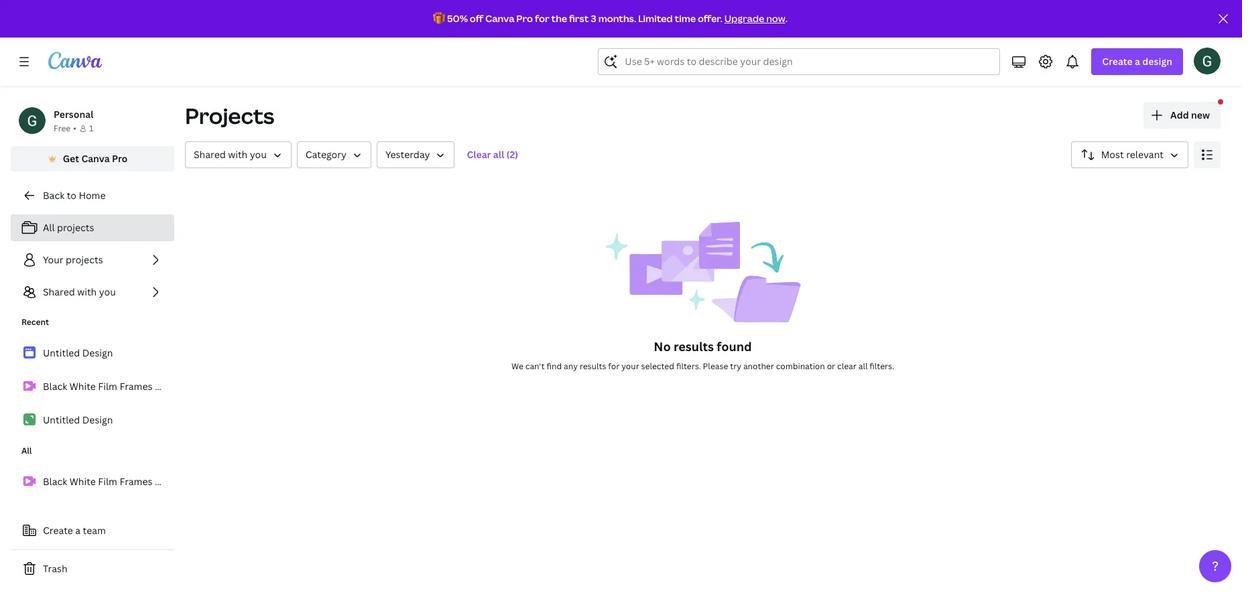 Task type: locate. For each thing, give the bounding box(es) containing it.
list
[[11, 215, 174, 306], [11, 339, 222, 435]]

2 untitled from the top
[[43, 414, 80, 427]]

shared
[[194, 148, 226, 161], [43, 286, 75, 298]]

0 horizontal spatial with
[[77, 286, 97, 298]]

1 vertical spatial all
[[859, 361, 868, 372]]

a left team
[[75, 525, 81, 537]]

black white film frames birthday video link
[[11, 373, 222, 401], [11, 468, 222, 496]]

all
[[494, 148, 505, 161], [859, 361, 868, 372]]

frames for 2nd black white film frames birthday video link
[[120, 476, 153, 488]]

clear
[[838, 361, 857, 372]]

a for team
[[75, 525, 81, 537]]

1 vertical spatial film
[[98, 476, 117, 488]]

projects
[[185, 101, 275, 130]]

1 black white film frames birthday video link from the top
[[11, 373, 222, 401]]

most
[[1102, 148, 1125, 161]]

1 untitled design link from the top
[[11, 339, 174, 368]]

1 vertical spatial black white film frames birthday video link
[[11, 468, 222, 496]]

free •
[[54, 123, 76, 134]]

results up please at bottom right
[[674, 339, 714, 355]]

most relevant
[[1102, 148, 1164, 161]]

1 white from the top
[[70, 380, 96, 393]]

black inside list
[[43, 476, 67, 488]]

all
[[43, 221, 55, 234], [21, 445, 32, 457]]

1 vertical spatial frames
[[120, 476, 153, 488]]

shared with you
[[194, 148, 267, 161], [43, 286, 116, 298]]

0 vertical spatial untitled
[[43, 347, 80, 360]]

a inside create a team button
[[75, 525, 81, 537]]

pro
[[517, 12, 533, 25], [112, 152, 128, 165]]

back to home link
[[11, 182, 174, 209]]

months.
[[599, 12, 637, 25]]

combination
[[776, 361, 825, 372]]

1 horizontal spatial filters.
[[870, 361, 895, 372]]

new
[[1192, 109, 1211, 121]]

2 untitled design from the top
[[43, 414, 113, 427]]

shared with you down "projects"
[[194, 148, 267, 161]]

0 vertical spatial for
[[535, 12, 550, 25]]

all for all
[[21, 445, 32, 457]]

create a design
[[1103, 55, 1173, 68]]

a for design
[[1136, 55, 1141, 68]]

2 design from the top
[[82, 414, 113, 427]]

for
[[535, 12, 550, 25], [609, 361, 620, 372]]

1 vertical spatial shared with you
[[43, 286, 116, 298]]

0 vertical spatial create
[[1103, 55, 1133, 68]]

None search field
[[599, 48, 1001, 75]]

2 black from the top
[[43, 476, 67, 488]]

1 untitled design from the top
[[43, 347, 113, 360]]

please
[[703, 361, 729, 372]]

0 horizontal spatial filters.
[[677, 361, 701, 372]]

create left team
[[43, 525, 73, 537]]

1 film from the top
[[98, 380, 117, 393]]

pro left the
[[517, 12, 533, 25]]

limited
[[639, 12, 673, 25]]

filters.
[[677, 361, 701, 372], [870, 361, 895, 372]]

shared down "projects"
[[194, 148, 226, 161]]

all right clear
[[859, 361, 868, 372]]

projects
[[57, 221, 94, 234], [66, 254, 103, 266]]

white
[[70, 380, 96, 393], [70, 476, 96, 488]]

0 vertical spatial with
[[228, 148, 248, 161]]

2 filters. from the left
[[870, 361, 895, 372]]

1 horizontal spatial with
[[228, 148, 248, 161]]

canva
[[486, 12, 515, 25], [81, 152, 110, 165]]

0 vertical spatial pro
[[517, 12, 533, 25]]

1 vertical spatial untitled design
[[43, 414, 113, 427]]

0 horizontal spatial shared with you
[[43, 286, 116, 298]]

design
[[82, 347, 113, 360], [82, 414, 113, 427]]

can't
[[526, 361, 545, 372]]

2 frames from the top
[[120, 476, 153, 488]]

0 vertical spatial frames
[[120, 380, 153, 393]]

no results found we can't find any results for your selected filters. please try another combination or clear all filters.
[[512, 339, 895, 372]]

1 horizontal spatial create
[[1103, 55, 1133, 68]]

0 horizontal spatial for
[[535, 12, 550, 25]]

with down "projects"
[[228, 148, 248, 161]]

shared down your on the left top of the page
[[43, 286, 75, 298]]

video for 1st black white film frames birthday video link
[[196, 380, 222, 393]]

add new button
[[1144, 102, 1221, 129]]

0 vertical spatial design
[[82, 347, 113, 360]]

home
[[79, 189, 106, 202]]

untitled design for second "untitled design" 'link'
[[43, 414, 113, 427]]

1 vertical spatial pro
[[112, 152, 128, 165]]

1 untitled from the top
[[43, 347, 80, 360]]

untitled design for first "untitled design" 'link'
[[43, 347, 113, 360]]

1 list from the top
[[11, 215, 174, 306]]

create inside dropdown button
[[1103, 55, 1133, 68]]

0 horizontal spatial create
[[43, 525, 73, 537]]

Date modified button
[[377, 142, 455, 168]]

black white film frames birthday video inside list
[[43, 380, 222, 393]]

1 horizontal spatial shared with you
[[194, 148, 267, 161]]

results right any
[[580, 361, 607, 372]]

video
[[196, 380, 222, 393], [196, 476, 222, 488]]

yesterday
[[386, 148, 430, 161]]

video inside list
[[196, 476, 222, 488]]

1 vertical spatial for
[[609, 361, 620, 372]]

0 vertical spatial all
[[494, 148, 505, 161]]

0 vertical spatial white
[[70, 380, 96, 393]]

1 vertical spatial create
[[43, 525, 73, 537]]

1 filters. from the left
[[677, 361, 701, 372]]

to
[[67, 189, 76, 202]]

all projects
[[43, 221, 94, 234]]

0 horizontal spatial pro
[[112, 152, 128, 165]]

1 horizontal spatial you
[[250, 148, 267, 161]]

all inside list
[[43, 221, 55, 234]]

0 vertical spatial untitled design
[[43, 347, 113, 360]]

projects for your projects
[[66, 254, 103, 266]]

design
[[1143, 55, 1173, 68]]

0 vertical spatial projects
[[57, 221, 94, 234]]

frames
[[120, 380, 153, 393], [120, 476, 153, 488]]

shared with you link
[[11, 279, 174, 306]]

1 black white film frames birthday video from the top
[[43, 380, 222, 393]]

1 black from the top
[[43, 380, 67, 393]]

1 horizontal spatial canva
[[486, 12, 515, 25]]

1 horizontal spatial results
[[674, 339, 714, 355]]

0 vertical spatial list
[[11, 215, 174, 306]]

0 horizontal spatial you
[[99, 286, 116, 298]]

you
[[250, 148, 267, 161], [99, 286, 116, 298]]

0 vertical spatial video
[[196, 380, 222, 393]]

2 birthday from the top
[[155, 476, 194, 488]]

0 horizontal spatial canva
[[81, 152, 110, 165]]

create inside button
[[43, 525, 73, 537]]

1 vertical spatial birthday
[[155, 476, 194, 488]]

clear
[[467, 148, 491, 161]]

frames inside list
[[120, 380, 153, 393]]

2 white from the top
[[70, 476, 96, 488]]

0 vertical spatial shared with you
[[194, 148, 267, 161]]

a inside "create a design" dropdown button
[[1136, 55, 1141, 68]]

a left design
[[1136, 55, 1141, 68]]

add
[[1171, 109, 1190, 121]]

film
[[98, 380, 117, 393], [98, 476, 117, 488]]

1 video from the top
[[196, 380, 222, 393]]

1 vertical spatial projects
[[66, 254, 103, 266]]

results
[[674, 339, 714, 355], [580, 361, 607, 372]]

1 vertical spatial video
[[196, 476, 222, 488]]

back
[[43, 189, 65, 202]]

1 vertical spatial canva
[[81, 152, 110, 165]]

birthday inside black white film frames birthday video list
[[155, 476, 194, 488]]

2 list from the top
[[11, 339, 222, 435]]

Search search field
[[625, 49, 974, 74]]

0 vertical spatial results
[[674, 339, 714, 355]]

birthday
[[155, 380, 194, 393], [155, 476, 194, 488]]

1 vertical spatial a
[[75, 525, 81, 537]]

pro up back to home link
[[112, 152, 128, 165]]

0 horizontal spatial a
[[75, 525, 81, 537]]

1 frames from the top
[[120, 380, 153, 393]]

frames inside list
[[120, 476, 153, 488]]

1 vertical spatial black white film frames birthday video
[[43, 476, 222, 488]]

we
[[512, 361, 524, 372]]

create a design button
[[1092, 48, 1184, 75]]

untitled design
[[43, 347, 113, 360], [43, 414, 113, 427]]

black white film frames birthday video
[[43, 380, 222, 393], [43, 476, 222, 488]]

1 vertical spatial with
[[77, 286, 97, 298]]

with
[[228, 148, 248, 161], [77, 286, 97, 298]]

black white film frames birthday video inside list
[[43, 476, 222, 488]]

white inside list
[[70, 476, 96, 488]]

0 vertical spatial a
[[1136, 55, 1141, 68]]

0 horizontal spatial results
[[580, 361, 607, 372]]

filters. left please at bottom right
[[677, 361, 701, 372]]

0 vertical spatial shared
[[194, 148, 226, 161]]

you down "your projects" link
[[99, 286, 116, 298]]

1 horizontal spatial shared
[[194, 148, 226, 161]]

create left design
[[1103, 55, 1133, 68]]

untitled
[[43, 347, 80, 360], [43, 414, 80, 427]]

all left (2)
[[494, 148, 505, 161]]

1 horizontal spatial for
[[609, 361, 620, 372]]

0 vertical spatial all
[[43, 221, 55, 234]]

film for 1st black white film frames birthday video link
[[98, 380, 117, 393]]

0 horizontal spatial all
[[494, 148, 505, 161]]

0 vertical spatial black white film frames birthday video link
[[11, 373, 222, 401]]

for inside no results found we can't find any results for your selected filters. please try another combination or clear all filters.
[[609, 361, 620, 372]]

1 vertical spatial list
[[11, 339, 222, 435]]

untitled design link
[[11, 339, 174, 368], [11, 406, 174, 435]]

2 video from the top
[[196, 476, 222, 488]]

clear all (2)
[[467, 148, 519, 161]]

1 vertical spatial untitled
[[43, 414, 80, 427]]

create a team button
[[11, 518, 174, 545]]

untitled for second "untitled design" 'link'
[[43, 414, 80, 427]]

1 horizontal spatial all
[[859, 361, 868, 372]]

0 vertical spatial untitled design link
[[11, 339, 174, 368]]

canva right get
[[81, 152, 110, 165]]

with down "your projects" link
[[77, 286, 97, 298]]

2 black white film frames birthday video from the top
[[43, 476, 222, 488]]

canva inside button
[[81, 152, 110, 165]]

create a team
[[43, 525, 106, 537]]

filters. right clear
[[870, 361, 895, 372]]

•
[[73, 123, 76, 134]]

you down "projects"
[[250, 148, 267, 161]]

1 design from the top
[[82, 347, 113, 360]]

shared with you inside shared with you link
[[43, 286, 116, 298]]

0 vertical spatial film
[[98, 380, 117, 393]]

canva right off at the top of the page
[[486, 12, 515, 25]]

add new
[[1171, 109, 1211, 121]]

0 vertical spatial birthday
[[155, 380, 194, 393]]

black
[[43, 380, 67, 393], [43, 476, 67, 488]]

for left your
[[609, 361, 620, 372]]

0 horizontal spatial all
[[21, 445, 32, 457]]

list containing all projects
[[11, 215, 174, 306]]

shared with you down your projects
[[43, 286, 116, 298]]

0 vertical spatial black white film frames birthday video
[[43, 380, 222, 393]]

0 horizontal spatial shared
[[43, 286, 75, 298]]

film inside list
[[98, 476, 117, 488]]

all inside no results found we can't find any results for your selected filters. please try another combination or clear all filters.
[[859, 361, 868, 372]]

pro inside button
[[112, 152, 128, 165]]

1 vertical spatial untitled design link
[[11, 406, 174, 435]]

1 vertical spatial black
[[43, 476, 67, 488]]

1 vertical spatial design
[[82, 414, 113, 427]]

for left the
[[535, 12, 550, 25]]

1 horizontal spatial all
[[43, 221, 55, 234]]

(2)
[[507, 148, 519, 161]]

1 vertical spatial white
[[70, 476, 96, 488]]

0 vertical spatial you
[[250, 148, 267, 161]]

free
[[54, 123, 71, 134]]

projects right your on the left top of the page
[[66, 254, 103, 266]]

offer.
[[698, 12, 723, 25]]

1 horizontal spatial a
[[1136, 55, 1141, 68]]

projects down back to home
[[57, 221, 94, 234]]

untitled for first "untitled design" 'link'
[[43, 347, 80, 360]]

1 birthday from the top
[[155, 380, 194, 393]]

category
[[306, 148, 347, 161]]

find
[[547, 361, 562, 372]]

1 vertical spatial you
[[99, 286, 116, 298]]

2 film from the top
[[98, 476, 117, 488]]

0 vertical spatial black
[[43, 380, 67, 393]]

1 vertical spatial all
[[21, 445, 32, 457]]

create
[[1103, 55, 1133, 68], [43, 525, 73, 537]]

a
[[1136, 55, 1141, 68], [75, 525, 81, 537]]



Task type: describe. For each thing, give the bounding box(es) containing it.
create for create a design
[[1103, 55, 1133, 68]]

selected
[[642, 361, 675, 372]]

back to home
[[43, 189, 106, 202]]

white for 1st black white film frames birthday video link
[[70, 380, 96, 393]]

Category button
[[297, 142, 372, 168]]

get
[[63, 152, 79, 165]]

trash link
[[11, 556, 174, 583]]

your projects link
[[11, 247, 174, 274]]

shared with you inside owner button
[[194, 148, 267, 161]]

personal
[[54, 108, 94, 121]]

now
[[767, 12, 786, 25]]

black white film frames birthday video for 2nd black white film frames birthday video link
[[43, 476, 222, 488]]

no
[[654, 339, 671, 355]]

another
[[744, 361, 775, 372]]

Owner button
[[185, 142, 292, 168]]

.
[[786, 12, 788, 25]]

Sort by button
[[1072, 142, 1189, 168]]

with inside owner button
[[228, 148, 248, 161]]

1 vertical spatial results
[[580, 361, 607, 372]]

3
[[591, 12, 597, 25]]

1 horizontal spatial pro
[[517, 12, 533, 25]]

upgrade now button
[[725, 12, 786, 25]]

2 black white film frames birthday video link from the top
[[11, 468, 222, 496]]

black white film frames birthday video list
[[11, 468, 222, 594]]

team
[[83, 525, 106, 537]]

1 vertical spatial shared
[[43, 286, 75, 298]]

try
[[731, 361, 742, 372]]

frames for 1st black white film frames birthday video link
[[120, 380, 153, 393]]

black for 2nd black white film frames birthday video link
[[43, 476, 67, 488]]

black white film frames birthday video for 1st black white film frames birthday video link
[[43, 380, 222, 393]]

1
[[89, 123, 93, 134]]

shared inside owner button
[[194, 148, 226, 161]]

video for 2nd black white film frames birthday video link
[[196, 476, 222, 488]]

with inside list
[[77, 286, 97, 298]]

list containing untitled design
[[11, 339, 222, 435]]

clear all (2) link
[[460, 142, 525, 168]]

recent
[[21, 317, 49, 328]]

birthday for 2nd black white film frames birthday video link
[[155, 476, 194, 488]]

your
[[622, 361, 640, 372]]

get canva pro
[[63, 152, 128, 165]]

white for 2nd black white film frames birthday video link
[[70, 476, 96, 488]]

your projects
[[43, 254, 103, 266]]

trash
[[43, 563, 67, 575]]

🎁
[[433, 12, 445, 25]]

0 vertical spatial canva
[[486, 12, 515, 25]]

birthday for 1st black white film frames birthday video link
[[155, 380, 194, 393]]

the
[[552, 12, 568, 25]]

🎁 50% off canva pro for the first 3 months. limited time offer. upgrade now .
[[433, 12, 788, 25]]

50%
[[447, 12, 468, 25]]

relevant
[[1127, 148, 1164, 161]]

time
[[675, 12, 696, 25]]

create for create a team
[[43, 525, 73, 537]]

upgrade
[[725, 12, 765, 25]]

first
[[569, 12, 589, 25]]

off
[[470, 12, 484, 25]]

greg robinson image
[[1195, 48, 1221, 74]]

black for 1st black white film frames birthday video link
[[43, 380, 67, 393]]

your
[[43, 254, 63, 266]]

all for all projects
[[43, 221, 55, 234]]

all projects link
[[11, 215, 174, 241]]

you inside owner button
[[250, 148, 267, 161]]

projects for all projects
[[57, 221, 94, 234]]

2 untitled design link from the top
[[11, 406, 174, 435]]

found
[[717, 339, 752, 355]]

any
[[564, 361, 578, 372]]

you inside list
[[99, 286, 116, 298]]

film for 2nd black white film frames birthday video link
[[98, 476, 117, 488]]

get canva pro button
[[11, 146, 174, 172]]

or
[[827, 361, 836, 372]]



Task type: vqa. For each thing, say whether or not it's contained in the screenshot.
Frames inside List
yes



